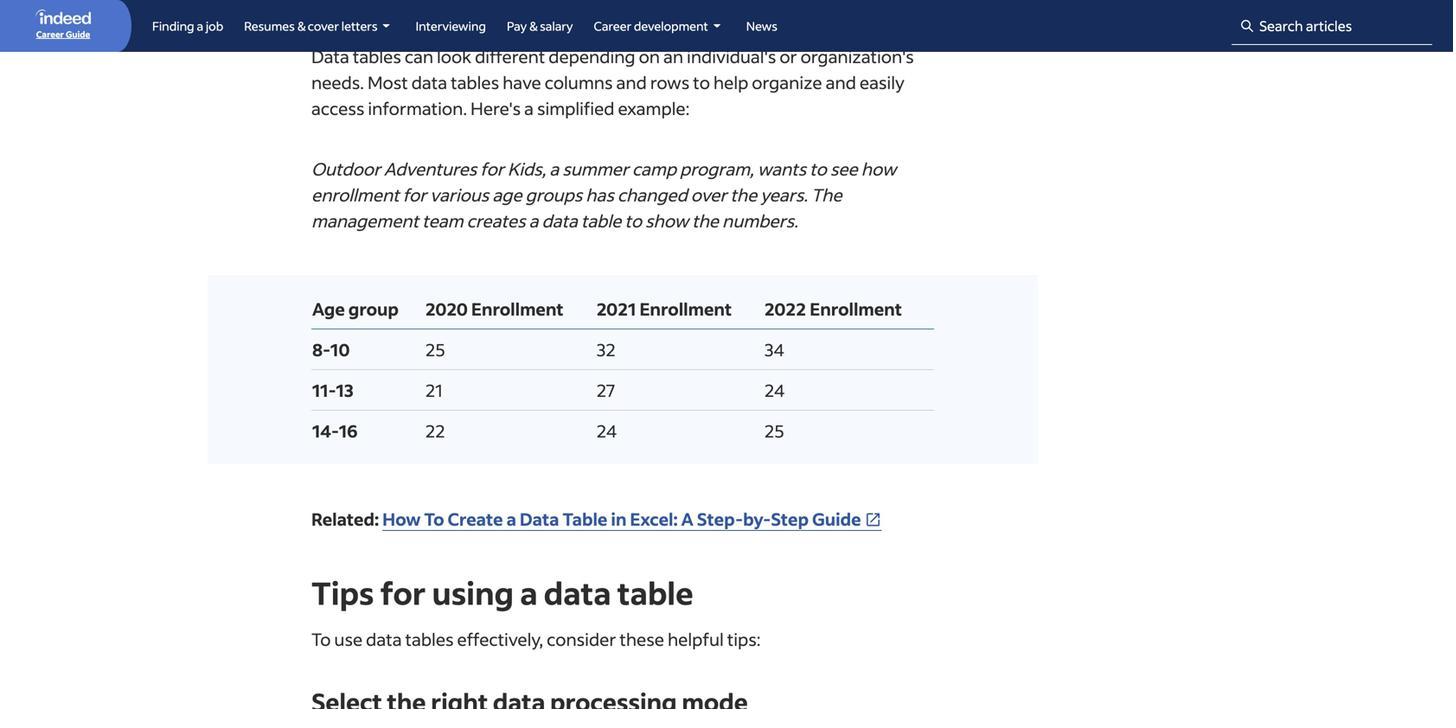 Task type: locate. For each thing, give the bounding box(es) containing it.
career for career guide
[[36, 28, 64, 40]]

1 enrollment from the left
[[472, 298, 564, 320]]

data up needs.
[[312, 45, 349, 68]]

1 & from the left
[[297, 18, 305, 34]]

to inside data tables can look different depending on an individual's or organization's needs. most data tables have columns and rows to help organize and easily access information. here's a simplified example:
[[693, 71, 710, 94]]

1 horizontal spatial the
[[731, 184, 757, 206]]

a down have
[[524, 97, 534, 119]]

using
[[432, 573, 514, 613]]

1 horizontal spatial to
[[693, 71, 710, 94]]

career inside career development "dropdown button"
[[594, 18, 632, 34]]

2 horizontal spatial enrollment
[[810, 298, 902, 320]]

1 horizontal spatial and
[[826, 71, 857, 94]]

table inside outdoor adventures for kids, a summer camp program, wants to see how enrollment for various age groups has changed over the years. the management team creates a data table to show the numbers.
[[581, 209, 622, 232]]

1 vertical spatial the
[[692, 209, 719, 232]]

1 vertical spatial 24
[[597, 420, 617, 442]]

0 horizontal spatial career
[[36, 28, 64, 40]]

1 vertical spatial 25
[[765, 420, 785, 442]]

the up numbers.
[[731, 184, 757, 206]]

0 horizontal spatial &
[[297, 18, 305, 34]]

1 horizontal spatial &
[[530, 18, 538, 34]]

tables down using
[[405, 628, 454, 651]]

8-10
[[312, 338, 350, 361]]

0 horizontal spatial enrollment
[[472, 298, 564, 320]]

career development button
[[594, 7, 726, 45]]

data left table
[[520, 508, 559, 531]]

0 horizontal spatial 25
[[426, 338, 445, 361]]

data inside data tables can look different depending on an individual's or organization's needs. most data tables have columns and rows to help organize and easily access information. here's a simplified example:
[[412, 71, 447, 94]]

0 horizontal spatial to
[[625, 209, 642, 232]]

table down has
[[581, 209, 622, 232]]

enrollment for 2021 enrollment
[[640, 298, 732, 320]]

use
[[334, 628, 363, 651]]

guide down the indeed logo
[[66, 28, 90, 40]]

21
[[426, 379, 443, 402]]

2 enrollment from the left
[[640, 298, 732, 320]]

0 vertical spatial table
[[581, 209, 622, 232]]

rows
[[651, 71, 690, 94]]

1 and from the left
[[617, 71, 647, 94]]

to
[[693, 71, 710, 94], [810, 158, 827, 180], [625, 209, 642, 232]]

a
[[197, 18, 203, 34], [524, 97, 534, 119], [550, 158, 559, 180], [529, 209, 539, 232], [507, 508, 517, 531], [520, 573, 538, 613]]

to left help
[[693, 71, 710, 94]]

32
[[597, 338, 616, 361]]

& for resumes
[[297, 18, 305, 34]]

2 horizontal spatial to
[[810, 158, 827, 180]]

None search field
[[1232, 7, 1433, 45]]

to right how
[[424, 508, 444, 531]]

8-
[[312, 338, 331, 361]]

a left "job"
[[197, 18, 203, 34]]

Career Guide search bar search field
[[1256, 7, 1433, 45]]

1 vertical spatial tables
[[451, 71, 499, 94]]

enrollment right 2020
[[472, 298, 564, 320]]

enrollment right 2022
[[810, 298, 902, 320]]

1 horizontal spatial 24
[[765, 379, 785, 402]]

25 up 21
[[426, 338, 445, 361]]

on
[[639, 45, 660, 68]]

career up depending
[[594, 18, 632, 34]]

table up these
[[618, 573, 694, 613]]

for up age
[[481, 158, 504, 180]]

show
[[646, 209, 689, 232]]

table
[[581, 209, 622, 232], [618, 573, 694, 613]]

here's
[[471, 97, 521, 119]]

has
[[586, 184, 614, 206]]

0 horizontal spatial guide
[[66, 28, 90, 40]]

for right tips
[[380, 573, 426, 613]]

and down organization's
[[826, 71, 857, 94]]

letters
[[342, 18, 378, 34]]

and down on
[[617, 71, 647, 94]]

14-16
[[312, 420, 358, 442]]

guide right step
[[813, 508, 861, 531]]

& inside dropdown button
[[297, 18, 305, 34]]

1 horizontal spatial career
[[594, 18, 632, 34]]

years.
[[761, 184, 808, 206]]

2 vertical spatial to
[[625, 209, 642, 232]]

to
[[424, 508, 444, 531], [312, 628, 331, 651]]

resumes & cover letters button
[[244, 7, 395, 45]]

can
[[405, 45, 434, 68]]

in
[[611, 508, 627, 531]]

career inside career guide link
[[36, 28, 64, 40]]

tables
[[353, 45, 401, 68], [451, 71, 499, 94], [405, 628, 454, 651]]

tips:
[[728, 628, 761, 651]]

2 vertical spatial for
[[380, 573, 426, 613]]

1 horizontal spatial data
[[520, 508, 559, 531]]

& left cover
[[297, 18, 305, 34]]

11-
[[312, 379, 336, 402]]

0 vertical spatial tables
[[353, 45, 401, 68]]

data down can
[[412, 71, 447, 94]]

program,
[[680, 158, 754, 180]]

24 down 34
[[765, 379, 785, 402]]

and
[[617, 71, 647, 94], [826, 71, 857, 94]]

1 horizontal spatial guide
[[813, 508, 861, 531]]

to left see
[[810, 158, 827, 180]]

&
[[297, 18, 305, 34], [530, 18, 538, 34]]

finding a job
[[152, 18, 223, 34]]

various
[[430, 184, 489, 206]]

columns
[[545, 71, 613, 94]]

0 vertical spatial 24
[[765, 379, 785, 402]]

kids,
[[508, 158, 546, 180]]

1 horizontal spatial 25
[[765, 420, 785, 442]]

2022
[[765, 298, 807, 320]]

a inside data tables can look different depending on an individual's or organization's needs. most data tables have columns and rows to help organize and easily access information. here's a simplified example:
[[524, 97, 534, 119]]

to left use
[[312, 628, 331, 651]]

for
[[481, 158, 504, 180], [403, 184, 427, 206], [380, 573, 426, 613]]

data down groups
[[542, 209, 578, 232]]

2020 enrollment
[[426, 298, 564, 320]]

1 horizontal spatial to
[[424, 508, 444, 531]]

camp
[[632, 158, 677, 180]]

guide
[[66, 28, 90, 40], [813, 508, 861, 531]]

0 vertical spatial to
[[424, 508, 444, 531]]

1 horizontal spatial enrollment
[[640, 298, 732, 320]]

0 vertical spatial data
[[312, 45, 349, 68]]

25 down 34
[[765, 420, 785, 442]]

0 vertical spatial for
[[481, 158, 504, 180]]

excel:
[[630, 508, 678, 531]]

0 horizontal spatial and
[[617, 71, 647, 94]]

organize
[[752, 71, 823, 94]]

1 vertical spatial to
[[312, 628, 331, 651]]

1 vertical spatial data
[[520, 508, 559, 531]]

a up to use data tables effectively, consider these helpful tips:
[[520, 573, 538, 613]]

tables up here's
[[451, 71, 499, 94]]

enrollment right 2021
[[640, 298, 732, 320]]

24 down 27
[[597, 420, 617, 442]]

data tables can look different depending on an individual's or organization's needs. most data tables have columns and rows to help organize and easily access information. here's a simplified example:
[[312, 45, 914, 119]]

1 vertical spatial guide
[[813, 508, 861, 531]]

a down groups
[[529, 209, 539, 232]]

over
[[691, 184, 727, 206]]

simplified
[[537, 97, 615, 119]]

enrollment
[[472, 298, 564, 320], [640, 298, 732, 320], [810, 298, 902, 320]]

the down over
[[692, 209, 719, 232]]

0 horizontal spatial to
[[312, 628, 331, 651]]

& right 'pay'
[[530, 18, 538, 34]]

to inside how to create a data table in excel: a step-by-step guide link
[[424, 508, 444, 531]]

tables up most
[[353, 45, 401, 68]]

career guide
[[36, 28, 90, 40]]

2 and from the left
[[826, 71, 857, 94]]

0 vertical spatial to
[[693, 71, 710, 94]]

34
[[765, 338, 785, 361]]

1 vertical spatial table
[[618, 573, 694, 613]]

consider
[[547, 628, 616, 651]]

create
[[448, 508, 503, 531]]

access
[[312, 97, 365, 119]]

0 vertical spatial guide
[[66, 28, 90, 40]]

0 horizontal spatial data
[[312, 45, 349, 68]]

summer
[[563, 158, 629, 180]]

management
[[312, 209, 419, 232]]

interviewing
[[416, 18, 486, 34]]

career down the indeed logo
[[36, 28, 64, 40]]

2 & from the left
[[530, 18, 538, 34]]

or
[[780, 45, 797, 68]]

3 enrollment from the left
[[810, 298, 902, 320]]

for down adventures
[[403, 184, 427, 206]]

to down 'changed'
[[625, 209, 642, 232]]

data
[[412, 71, 447, 94], [542, 209, 578, 232], [544, 573, 611, 613], [366, 628, 402, 651]]



Task type: describe. For each thing, give the bounding box(es) containing it.
how
[[862, 158, 897, 180]]

individual's
[[687, 45, 777, 68]]

have
[[503, 71, 541, 94]]

2020
[[426, 298, 468, 320]]

team
[[422, 209, 463, 232]]

a
[[682, 508, 694, 531]]

organization's
[[801, 45, 914, 68]]

guide inside career guide link
[[66, 28, 90, 40]]

2021 enrollment
[[597, 298, 732, 320]]

14-
[[312, 420, 339, 442]]

salary
[[540, 18, 573, 34]]

to use data tables effectively, consider these helpful tips:
[[312, 628, 761, 651]]

development
[[634, 18, 709, 34]]

information.
[[368, 97, 467, 119]]

these
[[620, 628, 665, 651]]

adventures
[[384, 158, 477, 180]]

data up 'consider'
[[544, 573, 611, 613]]

example:
[[618, 97, 690, 119]]

0 vertical spatial 25
[[426, 338, 445, 361]]

news link
[[747, 18, 778, 34]]

needs.
[[312, 71, 364, 94]]

tips
[[312, 573, 374, 613]]

changed
[[618, 184, 688, 206]]

pay
[[507, 18, 527, 34]]

0 horizontal spatial 24
[[597, 420, 617, 442]]

career guide link
[[0, 0, 132, 52]]

a right create
[[507, 508, 517, 531]]

indeed logo image
[[35, 10, 91, 25]]

enrollment for 2020 enrollment
[[472, 298, 564, 320]]

how to create a data table in excel: a step-by-step guide
[[383, 508, 861, 531]]

depending
[[549, 45, 636, 68]]

different
[[475, 45, 545, 68]]

2022 enrollment
[[765, 298, 902, 320]]

1 vertical spatial to
[[810, 158, 827, 180]]

enrollment for 2022 enrollment
[[810, 298, 902, 320]]

finding a job link
[[152, 18, 223, 34]]

related:
[[312, 508, 379, 531]]

how to create a data table in excel: a step-by-step guide link
[[383, 508, 882, 531]]

outdoor adventures for kids, a summer camp program, wants to see how enrollment for various age groups has changed over the years. the management team creates a data table to show the numbers.
[[312, 158, 897, 232]]

age
[[312, 298, 345, 320]]

outdoor
[[312, 158, 381, 180]]

guide inside how to create a data table in excel: a step-by-step guide link
[[813, 508, 861, 531]]

creates
[[467, 209, 526, 232]]

table
[[563, 508, 608, 531]]

data inside data tables can look different depending on an individual's or organization's needs. most data tables have columns and rows to help organize and easily access information. here's a simplified example:
[[312, 45, 349, 68]]

interviewing link
[[416, 18, 486, 34]]

27
[[597, 379, 615, 402]]

group
[[349, 298, 399, 320]]

a up groups
[[550, 158, 559, 180]]

16
[[339, 420, 358, 442]]

look
[[437, 45, 472, 68]]

step-
[[697, 508, 743, 531]]

groups
[[526, 184, 583, 206]]

career for career development
[[594, 18, 632, 34]]

step
[[771, 508, 809, 531]]

pay & salary
[[507, 18, 573, 34]]

2021
[[597, 298, 636, 320]]

data right use
[[366, 628, 402, 651]]

an
[[664, 45, 684, 68]]

finding
[[152, 18, 194, 34]]

2 vertical spatial tables
[[405, 628, 454, 651]]

age
[[493, 184, 522, 206]]

age group
[[312, 298, 399, 320]]

cover
[[308, 18, 339, 34]]

0 horizontal spatial the
[[692, 209, 719, 232]]

11-13
[[312, 379, 354, 402]]

numbers.
[[723, 209, 799, 232]]

13
[[336, 379, 354, 402]]

22
[[426, 420, 445, 442]]

0 vertical spatial the
[[731, 184, 757, 206]]

the
[[812, 184, 842, 206]]

see
[[831, 158, 858, 180]]

job
[[206, 18, 223, 34]]

most
[[368, 71, 408, 94]]

how
[[383, 508, 421, 531]]

by-
[[743, 508, 771, 531]]

enrollment
[[312, 184, 399, 206]]

tips for using a data table
[[312, 573, 694, 613]]

1 vertical spatial for
[[403, 184, 427, 206]]

data inside outdoor adventures for kids, a summer camp program, wants to see how enrollment for various age groups has changed over the years. the management team creates a data table to show the numbers.
[[542, 209, 578, 232]]

10
[[331, 338, 350, 361]]

pay & salary link
[[507, 18, 573, 34]]

career development
[[594, 18, 709, 34]]

helpful
[[668, 628, 724, 651]]

& for pay
[[530, 18, 538, 34]]

resumes & cover letters
[[244, 18, 378, 34]]

easily
[[860, 71, 905, 94]]

help
[[714, 71, 749, 94]]

resumes
[[244, 18, 295, 34]]

wants
[[758, 158, 807, 180]]



Task type: vqa. For each thing, say whether or not it's contained in the screenshot.
"Entry" to the left
no



